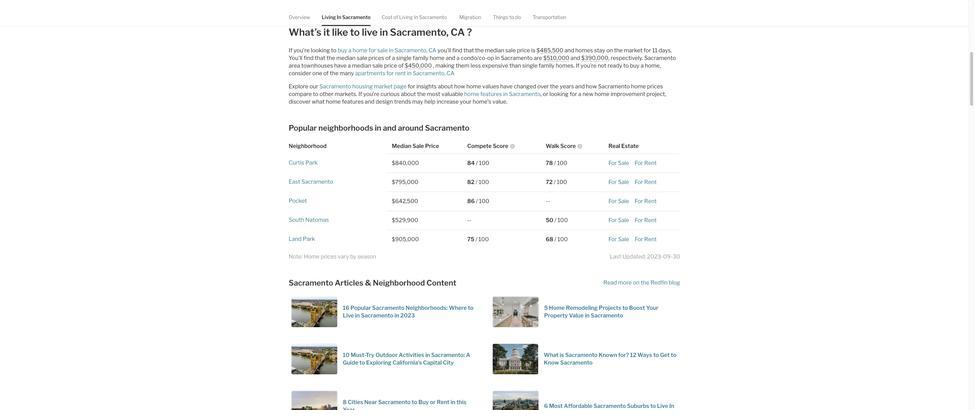 Task type: describe. For each thing, give the bounding box(es) containing it.
most
[[549, 403, 563, 410]]

sacramento left known
[[566, 352, 598, 359]]

$795,000
[[392, 179, 419, 186]]

blog article image for 5
[[493, 297, 539, 328]]

condo/co-
[[461, 55, 488, 61]]

what is sacramento known for? 12 ways to get to know sacramento link
[[493, 344, 678, 375]]

cost
[[382, 14, 393, 20]]

the up the may
[[417, 91, 426, 97]]

84
[[468, 160, 475, 167]]

5
[[545, 305, 548, 312]]

prices for sale
[[369, 55, 385, 61]]

$529,900
[[392, 217, 419, 224]]

them
[[456, 62, 470, 69]]

sacramento down 'changed'
[[509, 91, 541, 97]]

home inside and homes stay on the market for 11 days. you'll find that the median sale prices of        a single family home and a condo/co-op in sacramento are
[[430, 55, 445, 61]]

for sale link for 72 / 100
[[609, 179, 630, 186]]

pocket
[[289, 198, 307, 205]]

for left rent
[[387, 70, 394, 77]]

sacramento up price
[[425, 123, 470, 133]]

content
[[427, 279, 457, 288]]

if you're not ready to buy a home, consider one of the many
[[289, 62, 661, 77]]

of inside sacramento area townhouses have a median sale price of
[[399, 62, 404, 69]]

or inside 8 cities near sacramento to buy or rent in this year
[[430, 400, 436, 406]]

$905,000
[[392, 236, 419, 243]]

for sale for 72 / 100
[[609, 179, 630, 186]]

100 for 86 / 100
[[479, 198, 490, 205]]

sacramento up the 2023
[[372, 305, 405, 312]]

100 for 75 / 100
[[479, 236, 489, 243]]

project,
[[647, 91, 667, 97]]

0 vertical spatial price
[[517, 47, 530, 54]]

living in sacramento link
[[322, 8, 371, 26]]

read more on the redfin blog
[[604, 280, 681, 286]]

if you're looking to buy a home for sale in sacramento, ca you'll find that the median sale price is $485,500
[[289, 47, 564, 54]]

sale for 50 / 100
[[618, 217, 630, 224]]

south
[[289, 217, 304, 224]]

1 vertical spatial --
[[468, 217, 472, 224]]

100 for 78 / 100
[[558, 160, 568, 167]]

trends
[[394, 98, 411, 105]]

living in sacramento
[[322, 14, 371, 20]]

sacramento:
[[432, 352, 465, 359]]

try
[[366, 352, 375, 359]]

sale for 72 / 100
[[618, 179, 630, 186]]

one
[[313, 70, 322, 77]]

for inside for insights about how home values have changed over              the years and how sacramento home prices compare to other markets.
[[408, 83, 416, 90]]

home for 5
[[549, 305, 565, 312]]

for rent for 68 / 100
[[635, 236, 657, 243]]

season
[[358, 254, 376, 260]]

in right rent
[[407, 70, 412, 77]]

known
[[599, 352, 618, 359]]

median inside sacramento area townhouses have a median sale price of
[[352, 62, 372, 69]]

in inside 10 must-try outdoor activities in sacramento: a guide to exploring california's capital city
[[426, 352, 430, 359]]

compare
[[289, 91, 312, 97]]

know
[[544, 360, 559, 367]]

home down live
[[353, 47, 368, 54]]

remodeling
[[566, 305, 598, 312]]

design
[[376, 98, 393, 105]]

overview link
[[289, 8, 310, 26]]

consider
[[289, 70, 311, 77]]

82 / 100
[[468, 179, 489, 186]]

may
[[412, 98, 424, 105]]

68
[[546, 236, 554, 243]]

single inside and homes stay on the market for 11 days. you'll find that the median sale prices of        a single family home and a condo/co-op in sacramento are
[[397, 55, 412, 61]]

articles
[[335, 279, 364, 288]]

0 vertical spatial features
[[481, 91, 502, 97]]

blog article image for 10
[[292, 344, 338, 375]]

california's
[[393, 360, 422, 367]]

3 for sale link from the top
[[609, 198, 630, 205]]

100 for 82 / 100
[[479, 179, 489, 186]]

boost
[[630, 305, 645, 312]]

sacramento area townhouses have a median sale price of
[[289, 55, 676, 69]]

if you're curious about the most valuable home features in sacramento
[[359, 91, 541, 97]]

10 must-try outdoor activities in sacramento: a guide to exploring california's capital city
[[343, 352, 471, 367]]

to inside 16 popular sacramento neighborhoods: where to live in sacramento in 2023
[[468, 305, 474, 312]]

the inside if you're not ready to buy a home, consider one of the many
[[330, 70, 339, 77]]

in down articles
[[355, 313, 360, 319]]

sacramento up live
[[343, 14, 371, 20]]

features inside , or looking for a new home improvement project, discover what home features and design trends may help increase your home's value.
[[342, 98, 364, 105]]

the up townhouses
[[327, 55, 335, 61]]

in up "value."
[[504, 91, 508, 97]]

activities
[[399, 352, 424, 359]]

sacramento inside and homes stay on the market for 11 days. you'll find that the median sale prices of        a single family home and a condo/co-op in sacramento are
[[501, 55, 533, 61]]

median sale price
[[392, 143, 439, 150]]

8
[[343, 400, 347, 406]]

0 horizontal spatial ,
[[433, 62, 435, 69]]

0 vertical spatial buy
[[338, 47, 347, 54]]

walk
[[546, 143, 560, 150]]

the left redfin
[[641, 280, 650, 286]]

home for note:
[[304, 254, 320, 260]]

1 living from the left
[[322, 14, 336, 20]]

affordable
[[564, 403, 593, 410]]

for sale link for 68 / 100
[[609, 236, 630, 243]]

0 horizontal spatial is
[[532, 47, 536, 54]]

sacramento inside "link"
[[594, 403, 626, 410]]

ready
[[608, 62, 623, 69]]

on inside and homes stay on the market for 11 days. you'll find that the median sale prices of        a single family home and a condo/co-op in sacramento are
[[607, 47, 613, 54]]

1 how from the left
[[455, 83, 466, 90]]

value.
[[493, 98, 508, 105]]

overview
[[289, 14, 310, 20]]

migration
[[460, 14, 482, 20]]

to down like at the left of the page
[[331, 47, 337, 54]]

72
[[546, 179, 553, 186]]

find inside and homes stay on the market for 11 days. you'll find that the median sale prices of        a single family home and a condo/co-op in sacramento are
[[304, 55, 314, 61]]

/ for 72
[[554, 179, 556, 186]]

16 popular sacramento neighborhoods: where to live in sacramento in 2023
[[343, 305, 474, 319]]

11
[[653, 47, 658, 54]]

year
[[343, 407, 355, 411]]

most
[[427, 91, 441, 97]]

guide
[[343, 360, 359, 367]]

than
[[510, 62, 521, 69]]

other
[[320, 91, 334, 97]]

apartments for rent in sacramento, ca link
[[355, 70, 455, 77]]

sacramento down "note:"
[[289, 279, 333, 288]]

home,
[[645, 62, 661, 69]]

1 vertical spatial market
[[374, 83, 393, 90]]

30
[[673, 254, 681, 260]]

for down live
[[369, 47, 376, 54]]

live
[[362, 26, 378, 38]]

for rent for 78 / 100
[[635, 160, 657, 167]]

home up , or looking for a new home improvement project, discover what home features and design trends may help increase your home's value.
[[467, 83, 482, 90]]

where
[[449, 305, 467, 312]]

75
[[468, 236, 475, 243]]

to inside 8 cities near sacramento to buy or rent in this year
[[412, 400, 418, 406]]

/ for 68
[[555, 236, 557, 243]]

and left homes
[[565, 47, 575, 54]]

note: home prices vary by season
[[289, 254, 376, 260]]

land
[[289, 236, 302, 243]]

to inside 5 home remodeling projects to boost your property value in sacramento
[[623, 305, 628, 312]]

about inside for insights about how home values have changed over              the years and how sacramento home prices compare to other markets.
[[438, 83, 453, 90]]

to right get
[[671, 352, 677, 359]]

do
[[516, 14, 521, 20]]

sacramento up if you're looking to buy a home for sale in sacramento, ca you'll find that the median sale price is $485,500
[[419, 14, 447, 20]]

that inside and homes stay on the market for 11 days. you'll find that the median sale prices of        a single family home and a condo/co-op in sacramento are
[[315, 55, 326, 61]]

2 vertical spatial prices
[[321, 254, 337, 260]]

78
[[546, 160, 553, 167]]

live for in
[[343, 313, 354, 319]]

price
[[425, 143, 439, 150]]

to inside 6 most affordable sacramento suburbs to live in "link"
[[651, 403, 656, 410]]

family inside and homes stay on the market for 11 days. you'll find that the median sale prices of        a single family home and a condo/co-op in sacramento are
[[413, 55, 429, 61]]

0 vertical spatial ,
[[609, 55, 610, 61]]

exploring
[[366, 360, 392, 367]]

in inside 5 home remodeling projects to boost your property value in sacramento
[[585, 313, 590, 319]]

2023-
[[648, 254, 664, 260]]

of inside and homes stay on the market for 11 days. you'll find that the median sale prices of        a single family home and a condo/co-op in sacramento are
[[386, 55, 391, 61]]

popular inside 16 popular sacramento neighborhoods: where to live in sacramento in 2023
[[351, 305, 371, 312]]

rent inside 8 cities near sacramento to buy or rent in this year
[[437, 400, 450, 406]]

outdoor
[[376, 352, 398, 359]]

prices for home
[[648, 83, 663, 90]]

what
[[312, 98, 325, 105]]

buy a home for sale in sacramento, ca link
[[338, 47, 437, 54]]

/ for 75
[[476, 236, 478, 243]]

new
[[583, 91, 594, 97]]

price inside sacramento area townhouses have a median sale price of
[[384, 62, 397, 69]]

home right the new
[[595, 91, 610, 97]]

and up making
[[446, 55, 456, 61]]

6
[[545, 403, 548, 410]]

for?
[[619, 352, 629, 359]]

south natomas
[[289, 217, 329, 224]]

score for walk score
[[561, 143, 576, 150]]

sacramento up other
[[320, 83, 351, 90]]

in down "design"
[[375, 123, 382, 133]]

value
[[569, 313, 584, 319]]

100 for 50 / 100
[[558, 217, 568, 224]]

note:
[[289, 254, 303, 260]]

3 for rent from the top
[[635, 198, 657, 205]]

3 for sale from the top
[[609, 198, 630, 205]]

if for curious
[[359, 91, 362, 97]]

what's
[[289, 26, 322, 38]]

rent for 68 / 100
[[645, 236, 657, 243]]

blog article image for 16
[[292, 297, 338, 328]]

near
[[365, 400, 377, 406]]

home up the improvement
[[632, 83, 646, 90]]

median inside and homes stay on the market for 11 days. you'll find that the median sale prices of        a single family home and a condo/co-op in sacramento are
[[337, 55, 356, 61]]

the inside for insights about how home values have changed over              the years and how sacramento home prices compare to other markets.
[[550, 83, 559, 90]]

explore our sacramento housing market page
[[289, 83, 407, 90]]

1 vertical spatial ca
[[429, 47, 437, 54]]

the up condo/co-
[[476, 47, 484, 54]]

and homes stay on the market for 11 days. you'll find that the median sale prices of        a single family home and a condo/co-op in sacramento are
[[289, 47, 672, 61]]

&
[[365, 279, 372, 288]]



Task type: vqa. For each thing, say whether or not it's contained in the screenshot.
For
yes



Task type: locate. For each thing, give the bounding box(es) containing it.
prices inside and homes stay on the market for 11 days. you'll find that the median sale prices of        a single family home and a condo/co-op in sacramento are
[[369, 55, 385, 61]]

how up the new
[[586, 83, 597, 90]]

2 vertical spatial median
[[352, 62, 372, 69]]

walk score
[[546, 143, 576, 150]]

1 horizontal spatial market
[[624, 47, 643, 54]]

0 horizontal spatial that
[[315, 55, 326, 61]]

a inside if you're not ready to buy a home, consider one of the many
[[641, 62, 644, 69]]

1 vertical spatial ,
[[433, 62, 435, 69]]

neighborhood up curtis park link
[[289, 143, 327, 150]]

single up apartments for rent in sacramento, ca link
[[397, 55, 412, 61]]

0 vertical spatial neighborhood
[[289, 143, 327, 150]]

2 for rent link from the top
[[635, 179, 657, 186]]

family down are
[[539, 62, 555, 69]]

100 for 72 / 100
[[557, 179, 568, 186]]

0 vertical spatial single
[[397, 55, 412, 61]]

neighborhoods
[[319, 123, 374, 133]]

0 horizontal spatial neighborhood
[[289, 143, 327, 150]]

/ right "82"
[[476, 179, 478, 186]]

sale for 78 / 100
[[618, 160, 630, 167]]

in inside and homes stay on the market for 11 days. you'll find that the median sale prices of        a single family home and a condo/co-op in sacramento are
[[496, 55, 500, 61]]

have inside sacramento area townhouses have a median sale price of
[[334, 62, 347, 69]]

0 horizontal spatial single
[[397, 55, 412, 61]]

1 horizontal spatial --
[[546, 198, 550, 205]]

the
[[476, 47, 484, 54], [615, 47, 623, 54], [327, 55, 335, 61], [330, 70, 339, 77], [550, 83, 559, 90], [417, 91, 426, 97], [641, 280, 650, 286]]

0 horizontal spatial on
[[607, 47, 613, 54]]

to left buy
[[412, 400, 418, 406]]

sacramento inside 5 home remodeling projects to boost your property value in sacramento
[[591, 313, 624, 319]]

to inside if you're not ready to buy a home, consider one of the many
[[624, 62, 629, 69]]

features
[[481, 91, 502, 97], [342, 98, 364, 105]]

0 horizontal spatial about
[[401, 91, 416, 97]]

1 vertical spatial you're
[[364, 91, 380, 97]]

live inside "link"
[[658, 403, 669, 410]]

5 home remodeling projects to boost your property value in sacramento
[[545, 305, 659, 319]]

valuable
[[442, 91, 463, 97]]

property
[[545, 313, 568, 319]]

for rent link for 50 / 100
[[635, 217, 657, 224]]

to down the must-
[[360, 360, 365, 367]]

transportation
[[533, 14, 567, 20]]

features down markets.
[[342, 98, 364, 105]]

for sale link for 50 / 100
[[609, 217, 630, 224]]

last updated: 2023-09-30
[[610, 254, 681, 260]]

more
[[619, 280, 632, 286]]

rent for 72 / 100
[[645, 179, 657, 186]]

or right buy
[[430, 400, 436, 406]]

0 horizontal spatial home
[[304, 254, 320, 260]]

east sacramento
[[289, 179, 333, 186]]

median up apartments
[[352, 62, 372, 69]]

0 horizontal spatial looking
[[311, 47, 330, 54]]

cities
[[348, 400, 363, 406]]

2 vertical spatial if
[[359, 91, 362, 97]]

score for compete score
[[493, 143, 509, 150]]

projects
[[599, 305, 622, 312]]

for
[[369, 47, 376, 54], [644, 47, 652, 54], [387, 70, 394, 77], [408, 83, 416, 90], [570, 91, 578, 97]]

sacramento inside sacramento area townhouses have a median sale price of
[[645, 55, 676, 61]]

100 for 84 / 100
[[479, 160, 490, 167]]

1 vertical spatial family
[[539, 62, 555, 69]]

0 horizontal spatial living
[[322, 14, 336, 20]]

1 horizontal spatial popular
[[351, 305, 371, 312]]

median up many
[[337, 55, 356, 61]]

1 vertical spatial price
[[384, 62, 397, 69]]

home up your
[[465, 91, 479, 97]]

price up than on the top
[[517, 47, 530, 54]]

1 horizontal spatial neighborhood
[[373, 279, 425, 288]]

on right 'more'
[[633, 280, 640, 286]]

for inside and homes stay on the market for 11 days. you'll find that the median sale prices of        a single family home and a condo/co-op in sacramento are
[[644, 47, 652, 54]]

0 horizontal spatial popular
[[289, 123, 317, 133]]

blog article image for 6
[[493, 392, 539, 411]]

a inside , or looking for a new home improvement project, discover what home features and design trends may help increase your home's value.
[[579, 91, 582, 97]]

1 for sale link from the top
[[609, 160, 630, 167]]

living right cost
[[399, 14, 413, 20]]

to down our
[[313, 91, 319, 97]]

2 how from the left
[[586, 83, 597, 90]]

rent for 78 / 100
[[645, 160, 657, 167]]

the up respectively.
[[615, 47, 623, 54]]

0 vertical spatial market
[[624, 47, 643, 54]]

0 vertical spatial sacramento,
[[390, 26, 449, 38]]

city
[[443, 360, 454, 367]]

2 vertical spatial ca
[[447, 70, 455, 77]]

1 for rent from the top
[[635, 160, 657, 167]]

1 vertical spatial buy
[[630, 62, 640, 69]]

for sale link for 78 / 100
[[609, 160, 630, 167]]

1 horizontal spatial you're
[[364, 91, 380, 97]]

1 horizontal spatial on
[[633, 280, 640, 286]]

0 vertical spatial if
[[289, 47, 293, 54]]

to inside the things to do link
[[510, 14, 515, 20]]

how up the valuable
[[455, 83, 466, 90]]

sacramento inside for insights about how home values have changed over              the years and how sacramento home prices compare to other markets.
[[599, 83, 630, 90]]

4 for sale link from the top
[[609, 217, 630, 224]]

1 horizontal spatial that
[[464, 47, 474, 54]]

our
[[310, 83, 318, 90]]

prices inside for insights about how home values have changed over              the years and how sacramento home prices compare to other markets.
[[648, 83, 663, 90]]

to left live
[[350, 26, 360, 38]]

4 for rent from the top
[[635, 217, 657, 224]]

in inside "link"
[[670, 403, 675, 410]]

have
[[334, 62, 347, 69], [501, 83, 513, 90]]

2 horizontal spatial prices
[[648, 83, 663, 90]]

0 vertical spatial ca
[[451, 26, 465, 38]]

100 right 72
[[557, 179, 568, 186]]

to inside 10 must-try outdoor activities in sacramento: a guide to exploring california's capital city
[[360, 360, 365, 367]]

op
[[488, 55, 494, 61]]

price up rent
[[384, 62, 397, 69]]

0 horizontal spatial prices
[[321, 254, 337, 260]]

a
[[466, 352, 471, 359]]

like
[[332, 26, 348, 38]]

1 for rent link from the top
[[635, 160, 657, 167]]

ca down making
[[447, 70, 455, 77]]

1 horizontal spatial looking
[[550, 91, 569, 97]]

living up it
[[322, 14, 336, 20]]

score right walk
[[561, 143, 576, 150]]

4 for sale from the top
[[609, 217, 630, 224]]

10
[[343, 352, 350, 359]]

4 for rent link from the top
[[635, 217, 657, 224]]

1 vertical spatial single
[[523, 62, 538, 69]]

0 vertical spatial median
[[485, 47, 505, 54]]

78 / 100
[[546, 160, 568, 167]]

about
[[438, 83, 453, 90], [401, 91, 416, 97]]

increase
[[437, 98, 459, 105]]

16
[[343, 305, 350, 312]]

or
[[543, 91, 549, 97], [430, 400, 436, 406]]

/ for 84
[[476, 160, 478, 167]]

1 vertical spatial about
[[401, 91, 416, 97]]

0 horizontal spatial family
[[413, 55, 429, 61]]

sacramento articles & neighborhood content
[[289, 279, 457, 288]]

by
[[350, 254, 357, 260]]

82
[[468, 179, 475, 186]]

, down "over"
[[541, 91, 542, 97]]

single
[[397, 55, 412, 61], [523, 62, 538, 69]]

you're for curious
[[364, 91, 380, 97]]

2 for sale link from the top
[[609, 179, 630, 186]]

if up the you'll
[[289, 47, 293, 54]]

compete
[[468, 143, 492, 150]]

8 cities near sacramento to buy or rent in this year
[[343, 400, 467, 411]]

of up rent
[[399, 62, 404, 69]]

100 right the 75
[[479, 236, 489, 243]]

about up trends
[[401, 91, 416, 97]]

in right live
[[380, 26, 388, 38]]

for sale for 68 / 100
[[609, 236, 630, 243]]

in left the 2023
[[395, 313, 399, 319]]

blog article image for 8
[[292, 392, 338, 411]]

or inside , or looking for a new home improvement project, discover what home features and design trends may help increase your home's value.
[[543, 91, 549, 97]]

in right cost
[[414, 14, 418, 20]]

0 horizontal spatial if
[[289, 47, 293, 54]]

less
[[471, 62, 481, 69]]

0 vertical spatial family
[[413, 55, 429, 61]]

2 score from the left
[[561, 143, 576, 150]]

features down values
[[481, 91, 502, 97]]

sale inside sacramento area townhouses have a median sale price of
[[373, 62, 383, 69]]

1 vertical spatial if
[[576, 62, 580, 69]]

to left get
[[654, 352, 659, 359]]

sacramento right east
[[302, 179, 333, 186]]

the right "over"
[[550, 83, 559, 90]]

rent
[[395, 70, 406, 77]]

things
[[493, 14, 509, 20]]

1 horizontal spatial how
[[586, 83, 597, 90]]

for rent for 50 / 100
[[635, 217, 657, 224]]

, left making
[[433, 62, 435, 69]]

updated:
[[623, 254, 646, 260]]

5 for sale from the top
[[609, 236, 630, 243]]

popular down the discover
[[289, 123, 317, 133]]

market up respectively.
[[624, 47, 643, 54]]

for rent link for 72 / 100
[[635, 179, 657, 186]]

for inside , or looking for a new home improvement project, discover what home features and design trends may help increase your home's value.
[[570, 91, 578, 97]]

1 vertical spatial is
[[560, 352, 564, 359]]

of right cost
[[394, 14, 398, 20]]

home down other
[[326, 98, 341, 105]]

is inside what is sacramento known for? 12 ways to get to know sacramento
[[560, 352, 564, 359]]

1 horizontal spatial living
[[399, 14, 413, 20]]

0 vertical spatial home
[[304, 254, 320, 260]]

0 horizontal spatial how
[[455, 83, 466, 90]]

100 right '78'
[[558, 160, 568, 167]]

/ for 86
[[476, 198, 478, 205]]

park for land park
[[303, 236, 315, 243]]

median up op on the right of page
[[485, 47, 505, 54]]

2 for sale from the top
[[609, 179, 630, 186]]

2 living from the left
[[399, 14, 413, 20]]

for rent link for 68 / 100
[[635, 236, 657, 243]]

/ right 50
[[555, 217, 557, 224]]

1 horizontal spatial live
[[658, 403, 669, 410]]

for right page
[[408, 83, 416, 90]]

to down respectively.
[[624, 62, 629, 69]]

1 horizontal spatial in
[[414, 14, 418, 20]]

-- down 72
[[546, 198, 550, 205]]

75 / 100
[[468, 236, 489, 243]]

0 horizontal spatial buy
[[338, 47, 347, 54]]

1 vertical spatial prices
[[648, 83, 663, 90]]

on right stay
[[607, 47, 613, 54]]

market inside and homes stay on the market for 11 days. you'll find that the median sale prices of        a single family home and a condo/co-op in sacramento are
[[624, 47, 643, 54]]

sacramento down 11 at the top of the page
[[645, 55, 676, 61]]

prices down "buy a home for sale in sacramento, ca" 'link'
[[369, 55, 385, 61]]

in inside 8 cities near sacramento to buy or rent in this year
[[451, 400, 456, 406]]

for rent for 72 / 100
[[635, 179, 657, 186]]

you're down housing
[[364, 91, 380, 97]]

84 / 100
[[468, 160, 490, 167]]

days.
[[659, 47, 672, 54]]

0 horizontal spatial or
[[430, 400, 436, 406]]

2 horizontal spatial if
[[576, 62, 580, 69]]

blog article image for what
[[493, 344, 539, 375]]

and up the new
[[576, 83, 585, 90]]

1 horizontal spatial find
[[453, 47, 463, 54]]

1 vertical spatial or
[[430, 400, 436, 406]]

, or looking for a new home improvement project, discover what home features and design trends may help increase your home's value.
[[289, 91, 667, 105]]

if
[[289, 47, 293, 54], [576, 62, 580, 69], [359, 91, 362, 97]]

2 horizontal spatial ,
[[609, 55, 610, 61]]

rent for 50 / 100
[[645, 217, 657, 224]]

0 vertical spatial looking
[[311, 47, 330, 54]]

1 horizontal spatial if
[[359, 91, 362, 97]]

pocket link
[[289, 198, 307, 205]]

sacramento inside 8 cities near sacramento to buy or rent in this year
[[379, 400, 411, 406]]

looking for for
[[550, 91, 569, 97]]

you're for looking
[[294, 47, 310, 54]]

1 vertical spatial sacramento,
[[395, 47, 428, 54]]

real estate
[[609, 143, 639, 150]]

1 vertical spatial that
[[315, 55, 326, 61]]

in down the what's it like to live in sacramento, ca ? in the top of the page
[[389, 47, 394, 54]]

market up curious
[[374, 83, 393, 90]]

score right "compete"
[[493, 143, 509, 150]]

0 vertical spatial find
[[453, 47, 463, 54]]

buy inside if you're not ready to buy a home, consider one of the many
[[630, 62, 640, 69]]

1 horizontal spatial prices
[[369, 55, 385, 61]]

sacramento left suburbs
[[594, 403, 626, 410]]

and down homes
[[571, 55, 581, 61]]

looking for to
[[311, 47, 330, 54]]

for sale for 78 / 100
[[609, 160, 630, 167]]

to inside for insights about how home values have changed over              the years and how sacramento home prices compare to other markets.
[[313, 91, 319, 97]]

have right values
[[501, 83, 513, 90]]

that up townhouses
[[315, 55, 326, 61]]

0 vertical spatial --
[[546, 198, 550, 205]]

if for looking
[[289, 47, 293, 54]]

0 vertical spatial is
[[532, 47, 536, 54]]

sacramento, up $450,000
[[395, 47, 428, 54]]

of inside if you're not ready to buy a home, consider one of the many
[[324, 70, 329, 77]]

1 horizontal spatial have
[[501, 83, 513, 90]]

/ right '78'
[[555, 160, 556, 167]]

6 most affordable sacramento suburbs to live in
[[545, 403, 675, 410]]

popular
[[289, 123, 317, 133], [351, 305, 371, 312]]

0 vertical spatial on
[[607, 47, 613, 54]]

apartments
[[355, 70, 386, 77]]

not
[[598, 62, 607, 69]]

0 vertical spatial popular
[[289, 123, 317, 133]]

home down you'll
[[430, 55, 445, 61]]

sacramento, down the cost of living in sacramento link at the top of page
[[390, 26, 449, 38]]

looking
[[311, 47, 330, 54], [550, 91, 569, 97]]

market
[[624, 47, 643, 54], [374, 83, 393, 90]]

0 horizontal spatial features
[[342, 98, 364, 105]]

blog
[[669, 280, 681, 286]]

page
[[394, 83, 407, 90]]

5 for rent from the top
[[635, 236, 657, 243]]

read more on the redfin blog link
[[604, 278, 681, 289]]

100 right "82"
[[479, 179, 489, 186]]

1 horizontal spatial buy
[[630, 62, 640, 69]]

of
[[394, 14, 398, 20], [386, 55, 391, 61], [399, 62, 404, 69], [324, 70, 329, 77]]

a
[[349, 47, 352, 54], [392, 55, 395, 61], [457, 55, 460, 61], [348, 62, 351, 69], [641, 62, 644, 69], [579, 91, 582, 97]]

1 vertical spatial median
[[337, 55, 356, 61]]

median
[[392, 143, 412, 150]]

the left many
[[330, 70, 339, 77]]

and inside for insights about how home values have changed over              the years and how sacramento home prices compare to other markets.
[[576, 83, 585, 90]]

in up like at the left of the page
[[337, 14, 342, 20]]

and left around
[[383, 123, 397, 133]]

1 vertical spatial looking
[[550, 91, 569, 97]]

prices up project,
[[648, 83, 663, 90]]

5 for sale link from the top
[[609, 236, 630, 243]]

2 vertical spatial sacramento,
[[413, 70, 446, 77]]

sacramento left the 2023
[[361, 313, 394, 319]]

1 horizontal spatial is
[[560, 352, 564, 359]]

improvement
[[611, 91, 646, 97]]

a inside sacramento area townhouses have a median sale price of
[[348, 62, 351, 69]]

sacramento right near
[[379, 400, 411, 406]]

curtis park link
[[289, 160, 318, 167]]

86
[[468, 198, 475, 205]]

making
[[436, 62, 455, 69]]

1 horizontal spatial home
[[549, 305, 565, 312]]

ca
[[451, 26, 465, 38], [429, 47, 437, 54], [447, 70, 455, 77]]

prices
[[369, 55, 385, 61], [648, 83, 663, 90], [321, 254, 337, 260]]

of inside the cost of living in sacramento link
[[394, 14, 398, 20]]

1 horizontal spatial features
[[481, 91, 502, 97]]

popular right 16
[[351, 305, 371, 312]]

100 right '68' on the right bottom of the page
[[558, 236, 568, 243]]

2 for rent from the top
[[635, 179, 657, 186]]

sale
[[413, 143, 424, 150], [618, 160, 630, 167], [618, 179, 630, 186], [618, 198, 630, 205], [618, 217, 630, 224], [618, 236, 630, 243]]

is right what
[[560, 352, 564, 359]]

/ for 78
[[555, 160, 556, 167]]

1 vertical spatial find
[[304, 55, 314, 61]]

for sale for 50 / 100
[[609, 217, 630, 224]]

home
[[353, 47, 368, 54], [430, 55, 445, 61], [467, 83, 482, 90], [632, 83, 646, 90], [465, 91, 479, 97], [595, 91, 610, 97], [326, 98, 341, 105]]

1 horizontal spatial ,
[[541, 91, 542, 97]]

cost of living in sacramento link
[[382, 8, 447, 26]]

sale inside and homes stay on the market for 11 days. you'll find that the median sale prices of        a single family home and a condo/co-op in sacramento are
[[357, 55, 367, 61]]

if down housing
[[359, 91, 362, 97]]

east sacramento link
[[289, 179, 333, 186]]

your
[[460, 98, 472, 105]]

1 for sale from the top
[[609, 160, 630, 167]]

if for not
[[576, 62, 580, 69]]

and left "design"
[[365, 98, 375, 105]]

looking down years
[[550, 91, 569, 97]]

1 horizontal spatial about
[[438, 83, 453, 90]]

0 vertical spatial park
[[306, 160, 318, 167]]

home up property
[[549, 305, 565, 312]]

6 most affordable sacramento suburbs to live in link
[[493, 392, 678, 411]]

1 horizontal spatial single
[[523, 62, 538, 69]]

, inside , or looking for a new home improvement project, discover what home features and design trends may help increase your home's value.
[[541, 91, 542, 97]]

live inside 16 popular sacramento neighborhoods: where to live in sacramento in 2023
[[343, 313, 354, 319]]

$510,000
[[544, 55, 570, 61]]

1 horizontal spatial score
[[561, 143, 576, 150]]

1 vertical spatial features
[[342, 98, 364, 105]]

0 horizontal spatial find
[[304, 55, 314, 61]]

area
[[289, 62, 300, 69]]

0 horizontal spatial market
[[374, 83, 393, 90]]

0 vertical spatial about
[[438, 83, 453, 90]]

in up capital
[[426, 352, 430, 359]]

0 vertical spatial prices
[[369, 55, 385, 61]]

/ right '68' on the right bottom of the page
[[555, 236, 557, 243]]

/ for 82
[[476, 179, 478, 186]]

$840,000
[[392, 160, 419, 167]]

neighborhood
[[289, 143, 327, 150], [373, 279, 425, 288]]

0 horizontal spatial in
[[337, 14, 342, 20]]

/ right 86
[[476, 198, 478, 205]]

land park link
[[289, 236, 315, 243]]

what
[[544, 352, 559, 359]]

living
[[322, 14, 336, 20], [399, 14, 413, 20]]

home's
[[473, 98, 492, 105]]

1 vertical spatial live
[[658, 403, 669, 410]]

and inside , or looking for a new home improvement project, discover what home features and design trends may help increase your home's value.
[[365, 98, 375, 105]]

, up ready
[[609, 55, 610, 61]]

100 right 86
[[479, 198, 490, 205]]

5 for rent link from the top
[[635, 236, 657, 243]]

1 horizontal spatial family
[[539, 62, 555, 69]]

park for curtis park
[[306, 160, 318, 167]]

find
[[453, 47, 463, 54], [304, 55, 314, 61]]

1 vertical spatial on
[[633, 280, 640, 286]]

1 score from the left
[[493, 143, 509, 150]]

0 horizontal spatial --
[[468, 217, 472, 224]]

/ for 50
[[555, 217, 557, 224]]

get
[[661, 352, 670, 359]]

sacramento up the improvement
[[599, 83, 630, 90]]

have inside for insights about how home values have changed over              the years and how sacramento home prices compare to other markets.
[[501, 83, 513, 90]]

100 right 84
[[479, 160, 490, 167]]

park right curtis
[[306, 160, 318, 167]]

sale for 68 / 100
[[618, 236, 630, 243]]

/ right 72
[[554, 179, 556, 186]]

expensive
[[482, 62, 509, 69]]

blog article image
[[292, 297, 338, 328], [493, 297, 539, 328], [292, 344, 338, 375], [493, 344, 539, 375], [292, 392, 338, 411], [493, 392, 539, 411]]

0 vertical spatial or
[[543, 91, 549, 97]]

0 horizontal spatial price
[[384, 62, 397, 69]]

for rent link for 78 / 100
[[635, 160, 657, 167]]

home right "note:"
[[304, 254, 320, 260]]

find right you'll
[[453, 47, 463, 54]]

natomas
[[306, 217, 329, 224]]

for insights about how home values have changed over              the years and how sacramento home prices compare to other markets.
[[289, 83, 663, 97]]

if inside if you're not ready to buy a home, consider one of the many
[[576, 62, 580, 69]]

3 for rent link from the top
[[635, 198, 657, 205]]

real
[[609, 143, 621, 150]]

looking inside , or looking for a new home improvement project, discover what home features and design trends may help increase your home's value.
[[550, 91, 569, 97]]

park right land
[[303, 236, 315, 243]]

you're up the you'll
[[294, 47, 310, 54]]

live for in
[[658, 403, 669, 410]]

sacramento up than on the top
[[501, 55, 533, 61]]

for
[[609, 160, 617, 167], [635, 160, 644, 167], [609, 179, 617, 186], [635, 179, 644, 186], [609, 198, 617, 205], [635, 198, 644, 205], [609, 217, 617, 224], [635, 217, 644, 224], [609, 236, 617, 243], [635, 236, 644, 243]]

50
[[546, 217, 554, 224]]

sacramento right know
[[561, 360, 593, 367]]

0 horizontal spatial score
[[493, 143, 509, 150]]

home inside 5 home remodeling projects to boost your property value in sacramento
[[549, 305, 565, 312]]

100 for 68 / 100
[[558, 236, 568, 243]]

neighborhood up 16 popular sacramento neighborhoods: where to live in sacramento in 2023
[[373, 279, 425, 288]]



